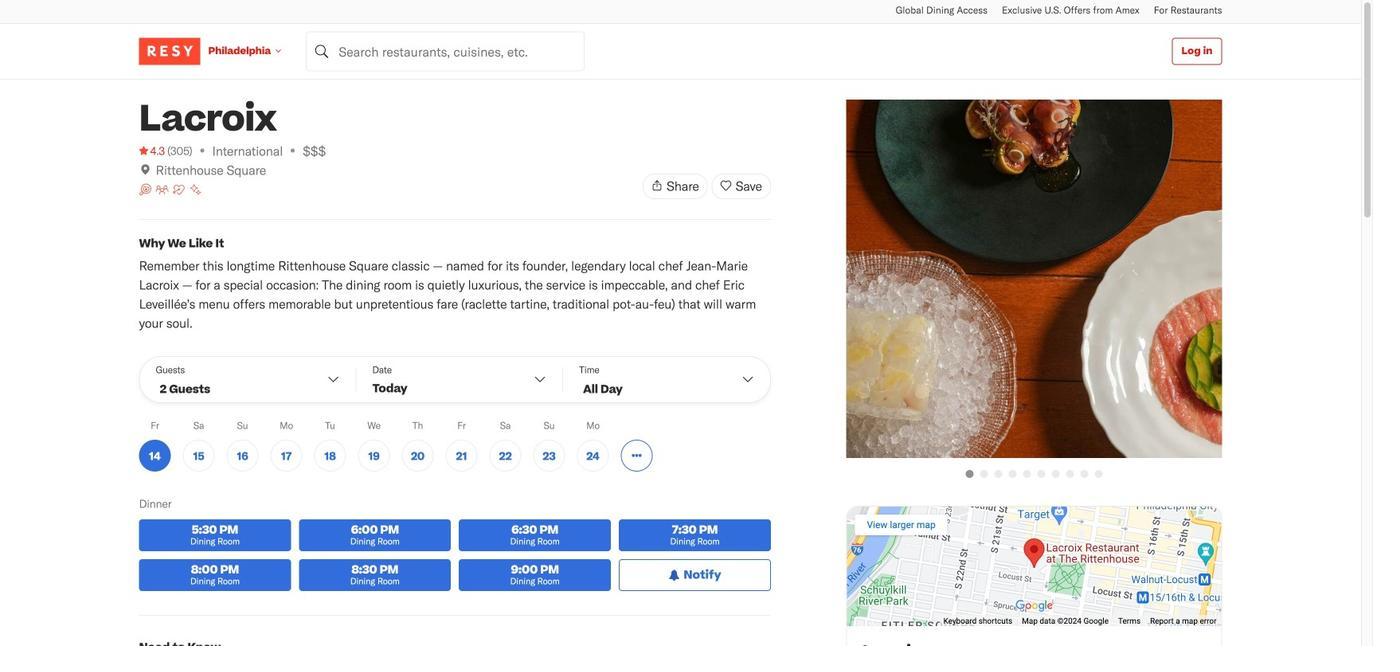 Task type: describe. For each thing, give the bounding box(es) containing it.
4.3 out of 5 stars image
[[139, 143, 165, 159]]



Task type: vqa. For each thing, say whether or not it's contained in the screenshot.
Search restaurants, cuisines, etc. text field
yes



Task type: locate. For each thing, give the bounding box(es) containing it.
None field
[[306, 31, 585, 71]]

Search restaurants, cuisines, etc. text field
[[306, 31, 585, 71]]



